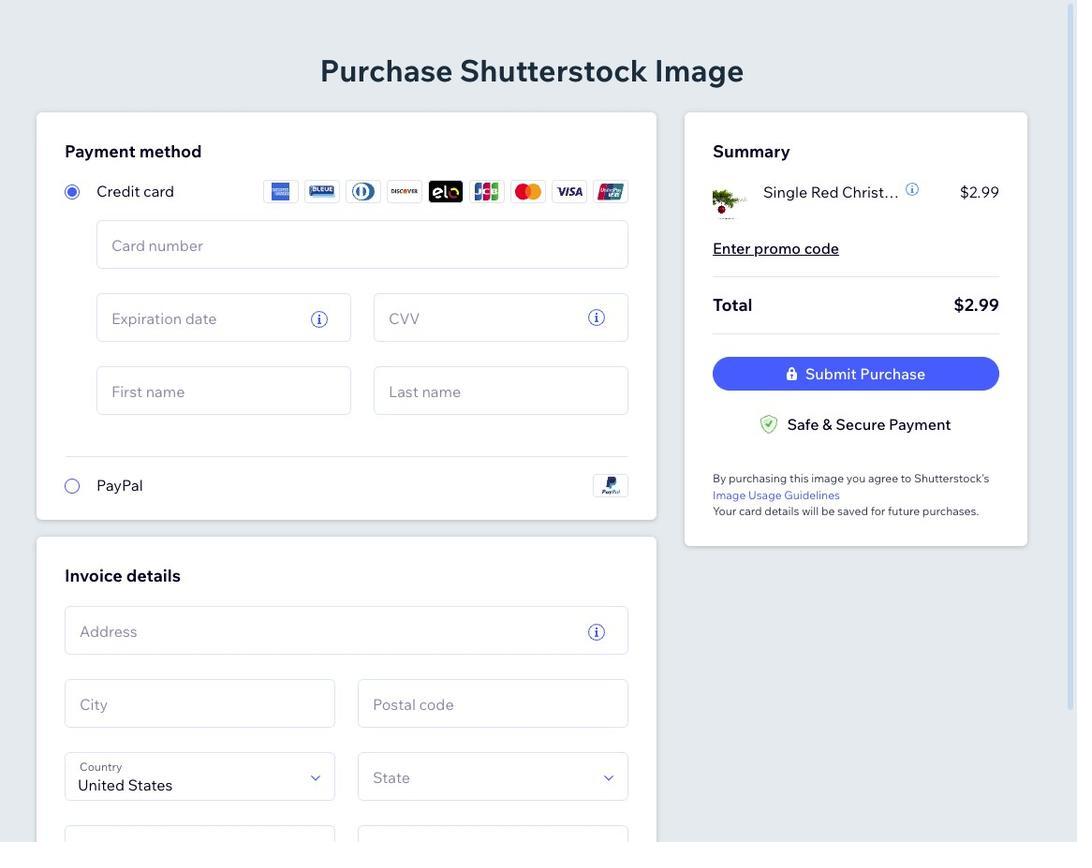 Task type: locate. For each thing, give the bounding box(es) containing it.
code right postal at left
[[419, 695, 454, 714]]

2 name from the left
[[422, 382, 461, 401]]

image usage guidelines link
[[713, 487, 840, 504]]

name for first name
[[146, 382, 185, 401]]

1 horizontal spatial details
[[765, 504, 800, 518]]

agree
[[868, 471, 899, 485]]

0 horizontal spatial code
[[419, 695, 454, 714]]

0 horizontal spatial name
[[146, 382, 185, 401]]

Phone telephone field
[[74, 826, 326, 842]]

Expiration date telephone field
[[106, 294, 297, 341]]

city
[[80, 695, 108, 714]]

&
[[823, 415, 832, 434]]

last
[[389, 382, 419, 401]]

card down usage
[[739, 504, 762, 518]]

0 horizontal spatial card
[[143, 182, 174, 200]]

card right credit
[[143, 182, 174, 200]]

0 vertical spatial details
[[765, 504, 800, 518]]

future
[[888, 504, 920, 518]]

invoice details
[[65, 565, 181, 586]]

name
[[146, 382, 185, 401], [422, 382, 461, 401]]

Last name text field
[[383, 367, 619, 414]]

1 horizontal spatial name
[[422, 382, 461, 401]]

for
[[871, 504, 886, 518]]

code
[[804, 239, 839, 258], [419, 695, 454, 714]]

1 vertical spatial card
[[739, 504, 762, 518]]

1 horizontal spatial code
[[804, 239, 839, 258]]

payment up to
[[889, 415, 951, 434]]

submit
[[805, 364, 857, 383]]

credit card
[[96, 182, 174, 200]]

name for last name
[[422, 382, 461, 401]]

1 vertical spatial details
[[126, 565, 181, 586]]

you
[[847, 471, 866, 485]]

purchase inside "button"
[[860, 364, 926, 383]]

details right invoice
[[126, 565, 181, 586]]

enter
[[713, 239, 751, 258]]

by
[[713, 471, 726, 485]]

enter promo code
[[713, 239, 839, 258]]

code right promo at the top of page
[[804, 239, 839, 258]]

your
[[713, 504, 737, 518]]

usage
[[749, 488, 782, 502]]

1 horizontal spatial payment
[[889, 415, 951, 434]]

number
[[149, 236, 203, 255]]

1 name from the left
[[146, 382, 185, 401]]

Postal code text field
[[367, 680, 619, 727]]

safe
[[787, 415, 819, 434]]

image
[[812, 471, 844, 485]]

image inside the by purchasing this image you agree to shutterstock's image usage guidelines your card details will be saved for future purchases.
[[713, 488, 746, 502]]

paypal
[[96, 476, 143, 495]]

payment up credit
[[65, 141, 136, 162]]

1 horizontal spatial card
[[739, 504, 762, 518]]

Company name (optional) text field
[[367, 826, 619, 842]]

1 horizontal spatial purchase
[[860, 364, 926, 383]]

name right first
[[146, 382, 185, 401]]

1 vertical spatial image
[[713, 488, 746, 502]]

image
[[655, 52, 744, 89], [713, 488, 746, 502]]

code inside button
[[804, 239, 839, 258]]

card
[[111, 236, 145, 255]]

single red christmas glass ball hanging from a pine branch, isolated on white with copy space. image
[[713, 181, 752, 220]]

1 vertical spatial $2.99
[[954, 294, 1000, 316]]

1 vertical spatial payment
[[889, 415, 951, 434]]

0 horizontal spatial purchase
[[320, 52, 453, 89]]

card
[[143, 182, 174, 200], [739, 504, 762, 518]]

None field
[[74, 753, 303, 800]]

payment
[[65, 141, 136, 162], [889, 415, 951, 434]]

purchasing
[[729, 471, 787, 485]]

expiration date
[[111, 309, 217, 328]]

0 horizontal spatial details
[[126, 565, 181, 586]]

0 horizontal spatial payment
[[65, 141, 136, 162]]

address
[[80, 622, 137, 641]]

purchase
[[320, 52, 453, 89], [860, 364, 926, 383]]

by purchasing this image you agree to shutterstock's image usage guidelines your card details will be saved for future purchases.
[[713, 471, 990, 518]]

$2.99
[[960, 183, 1000, 201], [954, 294, 1000, 316]]

details
[[765, 504, 800, 518], [126, 565, 181, 586]]

name right last
[[422, 382, 461, 401]]

0 vertical spatial purchase
[[320, 52, 453, 89]]

details down usage
[[765, 504, 800, 518]]

0 vertical spatial $2.99
[[960, 183, 1000, 201]]

date
[[185, 309, 217, 328]]

1 vertical spatial purchase
[[860, 364, 926, 383]]

saved
[[838, 504, 868, 518]]

0 vertical spatial code
[[804, 239, 839, 258]]

submit purchase
[[805, 364, 926, 383]]



Task type: describe. For each thing, give the bounding box(es) containing it.
to
[[901, 471, 912, 485]]

credit
[[96, 182, 140, 200]]

details inside the by purchasing this image you agree to shutterstock's image usage guidelines your card details will be saved for future purchases.
[[765, 504, 800, 518]]

be
[[822, 504, 835, 518]]

submit purchase button
[[713, 357, 1000, 391]]

postal code
[[373, 695, 454, 714]]

this
[[790, 471, 809, 485]]

postal
[[373, 695, 416, 714]]

cvv
[[389, 309, 420, 328]]

0 vertical spatial image
[[655, 52, 744, 89]]

first name
[[111, 382, 185, 401]]

enter promo code button
[[713, 237, 839, 260]]

card number
[[111, 236, 203, 255]]

0 vertical spatial card
[[143, 182, 174, 200]]

safe & secure payment
[[787, 415, 951, 434]]

last name
[[389, 382, 461, 401]]

City text field
[[74, 680, 326, 727]]

summary
[[713, 141, 791, 162]]

First name text field
[[106, 367, 342, 414]]

purchases.
[[923, 504, 979, 518]]

promo
[[754, 239, 801, 258]]

Address text field
[[74, 607, 574, 654]]

purchase shutterstock image
[[320, 52, 744, 89]]

shutterstock
[[460, 52, 648, 89]]

total
[[713, 294, 753, 316]]

state
[[373, 768, 410, 787]]

payment method
[[65, 141, 202, 162]]

card inside the by purchasing this image you agree to shutterstock's image usage guidelines your card details will be saved for future purchases.
[[739, 504, 762, 518]]

method
[[139, 141, 202, 162]]

will
[[802, 504, 819, 518]]

1 vertical spatial code
[[419, 695, 454, 714]]

0 vertical spatial payment
[[65, 141, 136, 162]]

expiration
[[111, 309, 182, 328]]

State field
[[367, 753, 596, 800]]

first
[[111, 382, 142, 401]]

secure
[[836, 415, 886, 434]]

shutterstock's
[[914, 471, 990, 485]]

invoice
[[65, 565, 123, 586]]

guidelines
[[784, 488, 840, 502]]



Task type: vqa. For each thing, say whether or not it's contained in the screenshot.
the manage within the Manage Billing Can manage and purchase domains, subscriptions and business email, and view billing history.
no



